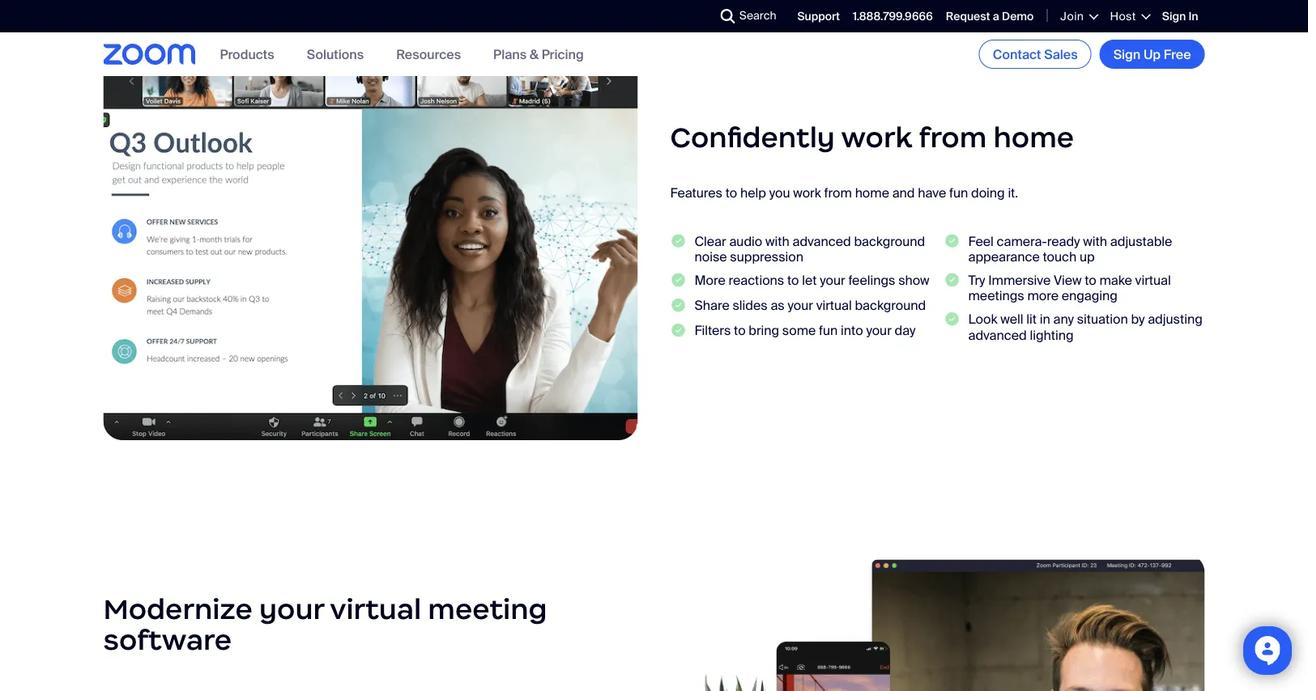 Task type: describe. For each thing, give the bounding box(es) containing it.
touch
[[1043, 249, 1077, 266]]

1.888.799.9666
[[853, 9, 933, 24]]

appearance
[[968, 249, 1040, 266]]

meeting
[[428, 593, 547, 628]]

&
[[530, 46, 539, 63]]

by
[[1131, 312, 1145, 329]]

camera-
[[997, 233, 1047, 250]]

show
[[898, 273, 929, 290]]

support
[[797, 9, 840, 24]]

in
[[1189, 9, 1198, 24]]

it.
[[1008, 186, 1018, 203]]

look well lit in any situation by adjusting advanced lighting
[[968, 312, 1203, 344]]

0 vertical spatial from
[[919, 120, 987, 156]]

feel
[[968, 233, 994, 250]]

zoom logo image
[[103, 44, 196, 65]]

well
[[1001, 312, 1023, 329]]

bring
[[749, 323, 779, 340]]

clear audio with advanced background noise suppression
[[695, 233, 925, 266]]

request
[[946, 9, 990, 24]]

plans & pricing
[[493, 46, 584, 63]]

1 horizontal spatial fun
[[949, 186, 968, 203]]

adjusting
[[1148, 312, 1203, 329]]

noise
[[695, 249, 727, 266]]

some
[[782, 323, 816, 340]]

resources
[[396, 46, 461, 63]]

any
[[1053, 312, 1074, 329]]

search
[[739, 8, 776, 23]]

features
[[670, 186, 722, 203]]

0 vertical spatial work
[[841, 120, 912, 156]]

virtual inside modernize your virtual meeting software
[[330, 593, 421, 628]]

try
[[968, 273, 985, 290]]

sign up free
[[1113, 46, 1191, 63]]

sign for sign up free
[[1113, 46, 1141, 63]]

0 vertical spatial home
[[993, 120, 1074, 156]]

try immersive view to make virtual meetings more engaging
[[968, 273, 1171, 305]]

contact
[[993, 46, 1041, 63]]

pricing
[[542, 46, 584, 63]]

make
[[1099, 273, 1132, 290]]

to left help
[[726, 186, 737, 203]]

1 vertical spatial background
[[855, 298, 926, 315]]

modernize
[[103, 593, 253, 628]]

feel camera-ready with adjustable appearance touch up
[[968, 233, 1172, 266]]

clear
[[695, 233, 726, 250]]

slides
[[733, 298, 768, 315]]

software
[[103, 624, 232, 659]]

to inside try immersive view to make virtual meetings more engaging
[[1085, 273, 1096, 290]]

as
[[771, 298, 785, 315]]

more
[[695, 273, 726, 290]]

your inside modernize your virtual meeting software
[[259, 593, 324, 628]]

modernize your virtual meeting software
[[103, 593, 547, 659]]

plans & pricing link
[[493, 46, 584, 63]]

features to help you work from home and have fun doing it.
[[670, 186, 1018, 203]]

0 horizontal spatial home
[[855, 186, 889, 203]]

sign in
[[1162, 9, 1198, 24]]

resources button
[[396, 46, 461, 63]]

1 vertical spatial work
[[793, 186, 821, 203]]

request a demo link
[[946, 9, 1034, 24]]

sales
[[1044, 46, 1078, 63]]

lighting
[[1030, 327, 1074, 344]]

more reactions to let your feelings show
[[695, 273, 929, 290]]

meetings
[[968, 288, 1024, 305]]

1 vertical spatial fun
[[819, 323, 838, 340]]

lit
[[1026, 312, 1037, 329]]

share
[[695, 298, 729, 315]]

solutions
[[307, 46, 364, 63]]



Task type: vqa. For each thing, say whether or not it's contained in the screenshot.
the leftmost fun
yes



Task type: locate. For each thing, give the bounding box(es) containing it.
doing
[[971, 186, 1005, 203]]

audio
[[729, 233, 762, 250]]

a
[[993, 9, 999, 24]]

1 horizontal spatial from
[[919, 120, 987, 156]]

work from home image
[[103, 40, 638, 441]]

ready
[[1047, 233, 1080, 250]]

to left let
[[787, 273, 799, 290]]

virtual inside try immersive view to make virtual meetings more engaging
[[1135, 273, 1171, 290]]

host
[[1110, 9, 1136, 24]]

1 horizontal spatial home
[[993, 120, 1074, 156]]

view
[[1054, 273, 1082, 290]]

background up the feelings
[[854, 233, 925, 250]]

demo
[[1002, 9, 1034, 24]]

advanced
[[793, 233, 851, 250], [968, 327, 1027, 344]]

search image
[[721, 9, 735, 23], [721, 9, 735, 23]]

0 horizontal spatial work
[[793, 186, 821, 203]]

products button
[[220, 46, 274, 63]]

virtual
[[1135, 273, 1171, 290], [816, 298, 852, 315], [330, 593, 421, 628]]

day
[[895, 323, 916, 340]]

1 vertical spatial from
[[824, 186, 852, 203]]

1 horizontal spatial work
[[841, 120, 912, 156]]

join button
[[1060, 9, 1097, 24]]

with
[[765, 233, 789, 250], [1083, 233, 1107, 250]]

1 vertical spatial sign
[[1113, 46, 1141, 63]]

1 with from the left
[[765, 233, 789, 250]]

confidently work from home
[[670, 120, 1074, 156]]

background up day
[[855, 298, 926, 315]]

0 vertical spatial virtual
[[1135, 273, 1171, 290]]

with inside feel camera-ready with adjustable appearance touch up
[[1083, 233, 1107, 250]]

1.888.799.9666 link
[[853, 9, 933, 24]]

feelings
[[848, 273, 895, 290]]

advanced up the more reactions to let your feelings show
[[793, 233, 851, 250]]

confidently
[[670, 120, 835, 156]]

and
[[892, 186, 915, 203]]

home up it.
[[993, 120, 1074, 156]]

with inside clear audio with advanced background noise suppression
[[765, 233, 789, 250]]

0 vertical spatial background
[[854, 233, 925, 250]]

suppression
[[730, 249, 803, 266]]

background
[[854, 233, 925, 250], [855, 298, 926, 315]]

filters
[[695, 323, 731, 340]]

in
[[1040, 312, 1050, 329]]

work right you
[[793, 186, 821, 203]]

plans
[[493, 46, 527, 63]]

home
[[993, 120, 1074, 156], [855, 186, 889, 203]]

from right you
[[824, 186, 852, 203]]

sign in link
[[1162, 9, 1198, 24]]

into
[[841, 323, 863, 340]]

from
[[919, 120, 987, 156], [824, 186, 852, 203]]

help
[[740, 186, 766, 203]]

0 horizontal spatial with
[[765, 233, 789, 250]]

home left and
[[855, 186, 889, 203]]

sign
[[1162, 9, 1186, 24], [1113, 46, 1141, 63]]

from up have
[[919, 120, 987, 156]]

1 vertical spatial advanced
[[968, 327, 1027, 344]]

request a demo
[[946, 9, 1034, 24]]

let
[[802, 273, 817, 290]]

with right ready
[[1083, 233, 1107, 250]]

0 horizontal spatial fun
[[819, 323, 838, 340]]

more
[[1027, 288, 1059, 305]]

with right audio
[[765, 233, 789, 250]]

1 vertical spatial home
[[855, 186, 889, 203]]

2 horizontal spatial virtual
[[1135, 273, 1171, 290]]

1 horizontal spatial virtual
[[816, 298, 852, 315]]

fun right have
[[949, 186, 968, 203]]

join
[[1060, 9, 1084, 24]]

sign up free link
[[1100, 40, 1205, 69]]

advanced inside clear audio with advanced background noise suppression
[[793, 233, 851, 250]]

0 vertical spatial sign
[[1162, 9, 1186, 24]]

up
[[1080, 249, 1095, 266]]

fun
[[949, 186, 968, 203], [819, 323, 838, 340]]

None search field
[[661, 3, 725, 29]]

0 horizontal spatial advanced
[[793, 233, 851, 250]]

your
[[820, 273, 845, 290], [788, 298, 813, 315], [866, 323, 892, 340], [259, 593, 324, 628]]

share slides as your virtual background
[[695, 298, 926, 315]]

1 horizontal spatial sign
[[1162, 9, 1186, 24]]

work up and
[[841, 120, 912, 156]]

look
[[968, 312, 997, 329]]

support link
[[797, 9, 840, 24]]

engaging
[[1062, 288, 1118, 305]]

0 vertical spatial advanced
[[793, 233, 851, 250]]

have
[[918, 186, 946, 203]]

sign left up at the right top of the page
[[1113, 46, 1141, 63]]

up
[[1144, 46, 1161, 63]]

filters to bring some fun into your day
[[695, 323, 916, 340]]

solutions button
[[307, 46, 364, 63]]

0 horizontal spatial sign
[[1113, 46, 1141, 63]]

background inside clear audio with advanced background noise suppression
[[854, 233, 925, 250]]

2 vertical spatial virtual
[[330, 593, 421, 628]]

1 horizontal spatial advanced
[[968, 327, 1027, 344]]

contact sales link
[[979, 40, 1092, 69]]

products
[[220, 46, 274, 63]]

adjustable
[[1110, 233, 1172, 250]]

0 vertical spatial fun
[[949, 186, 968, 203]]

sign for sign in
[[1162, 9, 1186, 24]]

to left bring
[[734, 323, 746, 340]]

immersive
[[988, 273, 1051, 290]]

situation
[[1077, 312, 1128, 329]]

free
[[1164, 46, 1191, 63]]

to right view
[[1085, 273, 1096, 290]]

you
[[769, 186, 790, 203]]

2 with from the left
[[1083, 233, 1107, 250]]

fun left into
[[819, 323, 838, 340]]

0 horizontal spatial from
[[824, 186, 852, 203]]

0 horizontal spatial virtual
[[330, 593, 421, 628]]

1 horizontal spatial with
[[1083, 233, 1107, 250]]

sign left in
[[1162, 9, 1186, 24]]

contact sales
[[993, 46, 1078, 63]]

1 vertical spatial virtual
[[816, 298, 852, 315]]

host button
[[1110, 9, 1149, 24]]

to
[[726, 186, 737, 203], [787, 273, 799, 290], [1085, 273, 1096, 290], [734, 323, 746, 340]]

advanced inside the look well lit in any situation by adjusting advanced lighting
[[968, 327, 1027, 344]]

reactions
[[729, 273, 784, 290]]

advanced down meetings
[[968, 327, 1027, 344]]



